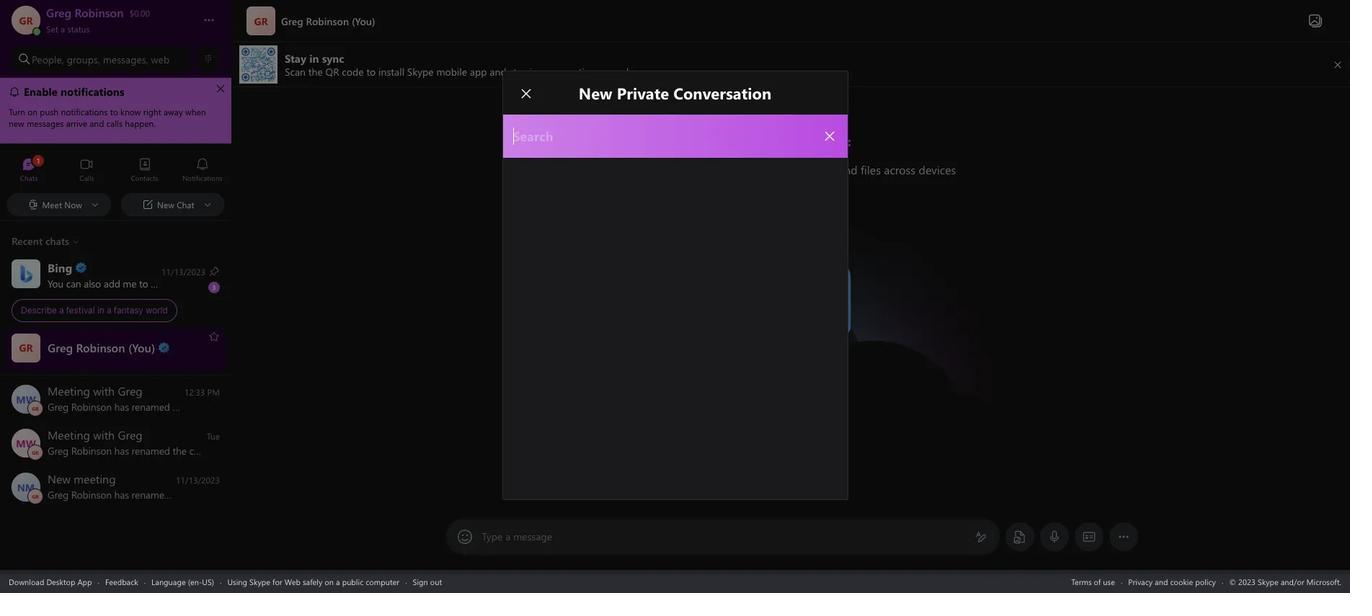 Task type: vqa. For each thing, say whether or not it's contained in the screenshot.
Privacy and cookie policy
yes



Task type: describe. For each thing, give the bounding box(es) containing it.
describe
[[21, 305, 57, 316]]

out
[[430, 577, 442, 587]]

privacy and cookie policy link
[[1129, 577, 1217, 587]]

public
[[342, 577, 364, 587]]

status
[[67, 23, 90, 35]]

a for type
[[506, 530, 511, 544]]

a right on
[[336, 577, 340, 587]]

terms of use link
[[1072, 577, 1116, 587]]

set
[[46, 23, 58, 35]]

web
[[151, 52, 170, 66]]

language (en-us)
[[152, 577, 214, 587]]

message
[[514, 530, 553, 544]]

set a status
[[46, 23, 90, 35]]

language
[[152, 577, 186, 587]]

download desktop app link
[[9, 577, 92, 587]]

type
[[482, 530, 503, 544]]

people,
[[32, 52, 64, 66]]

fantasy
[[114, 305, 143, 316]]

(en-
[[188, 577, 202, 587]]

privacy and cookie policy
[[1129, 577, 1217, 587]]

festival
[[66, 305, 95, 316]]

world
[[146, 305, 168, 316]]

on
[[325, 577, 334, 587]]

app
[[77, 577, 92, 587]]

describe a festival in a fantasy world button
[[0, 256, 232, 326]]

Type a message text field
[[483, 530, 964, 545]]

Search text field
[[512, 127, 810, 145]]

feedback link
[[105, 577, 138, 587]]



Task type: locate. For each thing, give the bounding box(es) containing it.
of
[[1095, 577, 1102, 587]]

use
[[1104, 577, 1116, 587]]

messages,
[[103, 52, 148, 66]]

web
[[285, 577, 301, 587]]

a for set
[[61, 23, 65, 35]]

tab list
[[0, 151, 232, 191]]

type a message
[[482, 530, 553, 544]]

a inside "button"
[[61, 23, 65, 35]]

for
[[273, 577, 282, 587]]

language (en-us) link
[[152, 577, 214, 587]]

describe a festival in a fantasy world
[[21, 305, 168, 316]]

policy
[[1196, 577, 1217, 587]]

a right in
[[107, 305, 111, 316]]

terms
[[1072, 577, 1092, 587]]

feedback
[[105, 577, 138, 587]]

a right set
[[61, 23, 65, 35]]

a
[[61, 23, 65, 35], [59, 305, 64, 316], [107, 305, 111, 316], [506, 530, 511, 544], [336, 577, 340, 587]]

and
[[1155, 577, 1169, 587]]

us)
[[202, 577, 214, 587]]

download desktop app
[[9, 577, 92, 587]]

sign out
[[413, 577, 442, 587]]

using skype for web safely on a public computer link
[[228, 577, 400, 587]]

a right 'type'
[[506, 530, 511, 544]]

sign
[[413, 577, 428, 587]]

groups,
[[67, 52, 100, 66]]

set a status button
[[46, 20, 189, 35]]

download
[[9, 577, 44, 587]]

cookie
[[1171, 577, 1194, 587]]

a left festival
[[59, 305, 64, 316]]

a for describe
[[59, 305, 64, 316]]

desktop
[[46, 577, 75, 587]]

people, groups, messages, web
[[32, 52, 170, 66]]

using skype for web safely on a public computer
[[228, 577, 400, 587]]

people, groups, messages, web button
[[12, 46, 191, 72]]

in
[[97, 305, 104, 316]]

computer
[[366, 577, 400, 587]]

sign out link
[[413, 577, 442, 587]]

skype
[[250, 577, 270, 587]]

privacy
[[1129, 577, 1153, 587]]

terms of use
[[1072, 577, 1116, 587]]

using
[[228, 577, 247, 587]]

safely
[[303, 577, 323, 587]]



